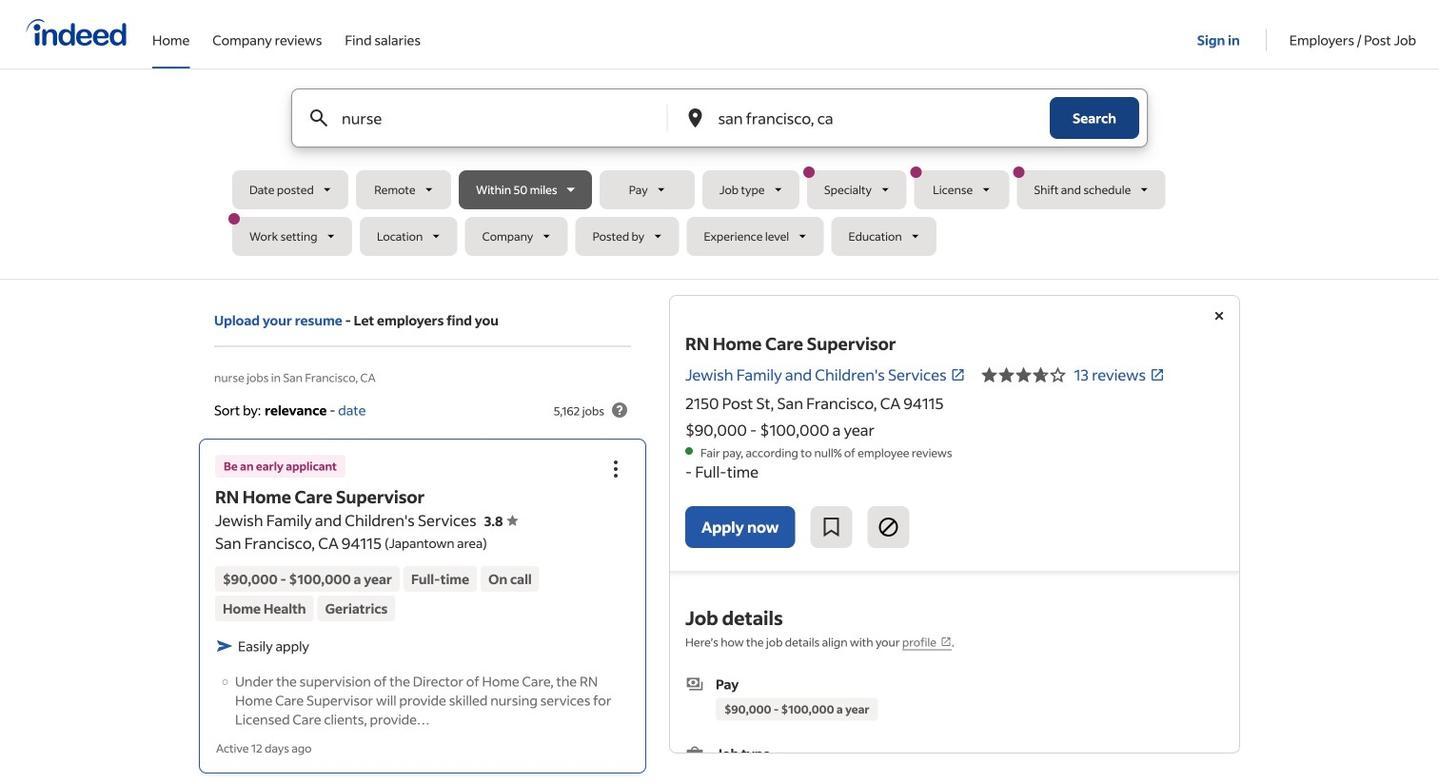 Task type: describe. For each thing, give the bounding box(es) containing it.
job actions for rn home care supervisor is collapsed image
[[604, 458, 627, 481]]

3.8 out of five stars rating image
[[484, 512, 518, 530]]

not interested image
[[877, 516, 900, 539]]

save this job image
[[820, 516, 843, 539]]

3.8 out of 5 stars. link to 13 reviews company ratings (opens in a new tab) image
[[1150, 367, 1165, 383]]

search: Job title, keywords, or company text field
[[338, 89, 635, 147]]



Task type: vqa. For each thing, say whether or not it's contained in the screenshot.
SEARCH BOX
yes



Task type: locate. For each thing, give the bounding box(es) containing it.
job preferences (opens in a new window) image
[[940, 636, 952, 648]]

help icon image
[[608, 399, 631, 422]]

3.8 out of 5 stars image
[[981, 364, 1067, 386]]

None search field
[[228, 89, 1207, 264]]

jewish family and children's services (opens in a new tab) image
[[951, 367, 966, 383]]

Edit location text field
[[714, 89, 1012, 147]]

close job details image
[[1208, 305, 1231, 327]]



